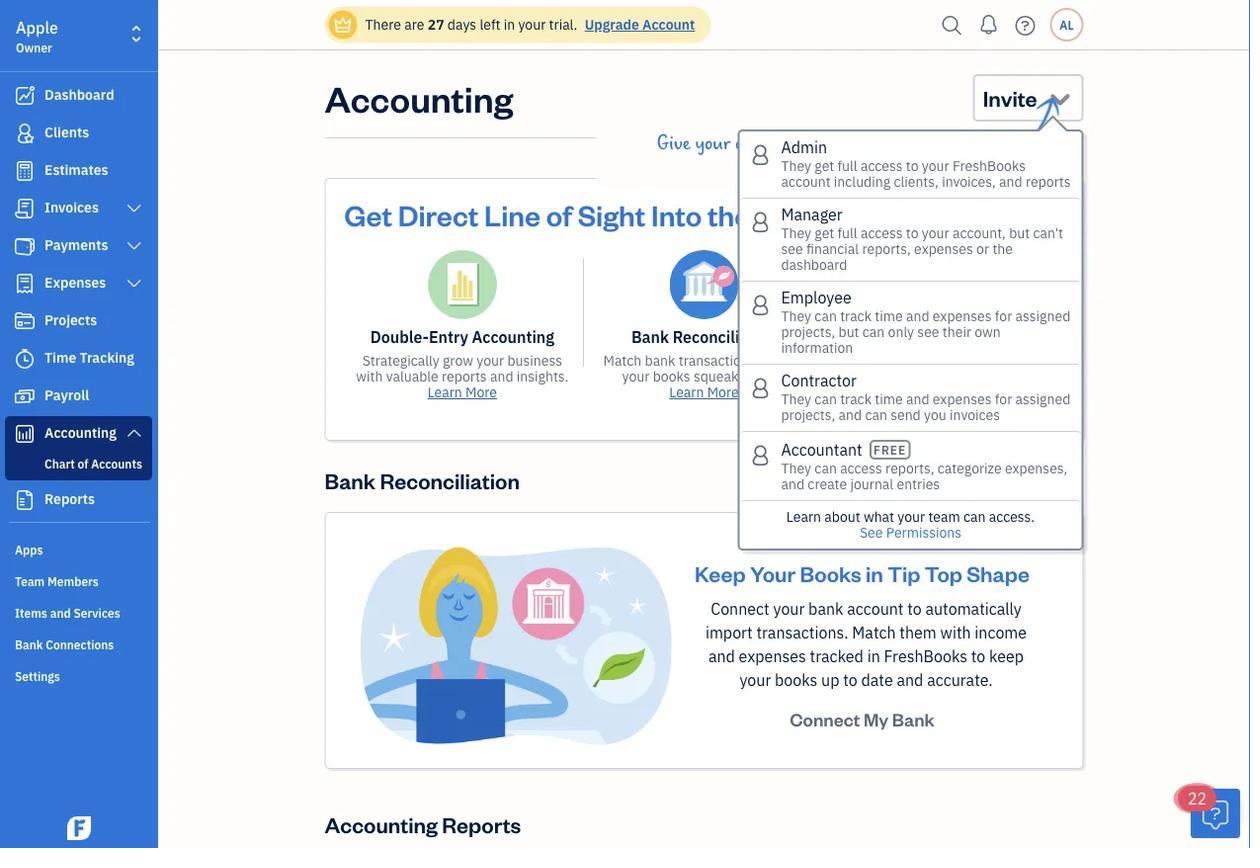 Task type: locate. For each thing, give the bounding box(es) containing it.
1 horizontal spatial see
[[918, 323, 940, 341]]

books left squeaky
[[653, 367, 691, 386]]

0 horizontal spatial but
[[839, 323, 860, 341]]

4 chevron large down image from the top
[[125, 425, 143, 441]]

assigned for contractor
[[1016, 390, 1071, 408]]

for for contractor
[[995, 390, 1012, 408]]

more down grow
[[466, 383, 497, 401]]

1 vertical spatial bank
[[809, 599, 844, 619]]

to up accurate.
[[971, 646, 986, 667]]

reports inside double-entry accounting strategically grow your business with valuable reports and insights. learn more
[[442, 367, 487, 386]]

your down clients,
[[881, 196, 941, 233]]

0 vertical spatial assigned
[[1016, 307, 1071, 325]]

1 time from the top
[[875, 307, 903, 325]]

bank
[[632, 327, 669, 347], [325, 466, 376, 494], [15, 637, 43, 652], [892, 708, 935, 731]]

0 vertical spatial reports,
[[862, 240, 911, 258]]

manager they get full access to your account, but can't see financial reports, expenses or the dashboard
[[781, 204, 1064, 274]]

entries up invoices
[[945, 375, 988, 393]]

projects, for employee
[[781, 323, 835, 341]]

to
[[881, 132, 896, 154], [906, 157, 919, 175], [906, 224, 919, 242], [759, 351, 772, 370], [908, 599, 922, 619], [971, 646, 986, 667], [843, 670, 858, 690]]

1 vertical spatial but
[[839, 323, 860, 341]]

for inside contractor they can track time and expenses for assigned projects, and can send you invoices
[[995, 390, 1012, 408]]

chart inside main element
[[44, 456, 75, 472]]

1 vertical spatial see
[[918, 323, 940, 341]]

they
[[781, 157, 812, 175], [781, 224, 812, 242], [781, 307, 812, 325], [781, 390, 812, 408], [781, 459, 812, 477]]

3 they from the top
[[781, 307, 812, 325]]

0 horizontal spatial match
[[603, 351, 642, 370]]

1 vertical spatial journal
[[895, 375, 941, 393]]

accounting inside double-entry accounting strategically grow your business with valuable reports and insights. learn more
[[472, 327, 554, 347]]

1 vertical spatial freshbooks
[[884, 646, 968, 667]]

connect down up
[[790, 708, 860, 731]]

accounts inside create journal entries and edit accounts in the chart of accounts with
[[992, 391, 1050, 409]]

books left up
[[775, 670, 818, 690]]

accounts inside main element
[[91, 456, 142, 472]]

1 vertical spatial full
[[838, 224, 858, 242]]

they inside contractor they can track time and expenses for assigned projects, and can send you invoices
[[781, 390, 812, 408]]

1 horizontal spatial learn
[[669, 383, 704, 401]]

bank
[[645, 351, 676, 370], [809, 599, 844, 619]]

in inside connect your bank account to automatically import transactions. match them with income and expenses tracked in freshbooks to keep your books up to date and accurate.
[[868, 646, 880, 667]]

tracked
[[810, 646, 864, 667]]

they left journal
[[781, 459, 812, 477]]

0 vertical spatial connect
[[711, 599, 770, 619]]

reports left 'they'
[[867, 156, 920, 178]]

0 vertical spatial bank
[[645, 351, 676, 370]]

keep up contractor
[[775, 351, 805, 370]]

full for manager
[[838, 224, 858, 242]]

projects, down 'employee'
[[781, 323, 835, 341]]

to left 'they'
[[906, 157, 919, 175]]

0 horizontal spatial more
[[466, 383, 497, 401]]

time
[[44, 348, 76, 367]]

keep inside connect your bank account to automatically import transactions. match them with income and expenses tracked in freshbooks to keep your books up to date and accurate.
[[990, 646, 1024, 667]]

assigned up expenses,
[[1016, 390, 1071, 408]]

with left valuable
[[356, 367, 383, 386]]

0 vertical spatial chart
[[990, 327, 1031, 347]]

get
[[815, 157, 835, 175], [815, 224, 835, 242]]

learn left about
[[787, 508, 821, 526]]

reports down entry
[[442, 367, 487, 386]]

entries inside the journal entries and chart of accounts
[[903, 327, 955, 347]]

1 projects, from the top
[[781, 323, 835, 341]]

track inside contractor they can track time and expenses for assigned projects, and can send you invoices
[[840, 390, 872, 408]]

reports
[[867, 156, 920, 178], [1026, 172, 1071, 191], [442, 367, 487, 386]]

1 chevron large down image from the top
[[125, 201, 143, 216]]

1 they from the top
[[781, 157, 812, 175]]

0 horizontal spatial reports
[[442, 367, 487, 386]]

chevron large down image up chart of accounts
[[125, 425, 143, 441]]

match right insights.
[[603, 351, 642, 370]]

notifications image
[[973, 5, 1005, 44]]

0 vertical spatial for
[[995, 307, 1012, 325]]

1 vertical spatial for
[[995, 390, 1012, 408]]

0 vertical spatial accounts
[[912, 350, 980, 371]]

1 vertical spatial projects,
[[781, 406, 835, 424]]

your left account,
[[922, 224, 950, 242]]

1 vertical spatial assigned
[[1016, 390, 1071, 408]]

4 they from the top
[[781, 390, 812, 408]]

access.
[[989, 508, 1035, 526]]

your inside admin they get full access to your freshbooks account including clients, invoices, and reports
[[922, 157, 950, 175]]

dashboard
[[781, 256, 848, 274]]

see
[[781, 240, 803, 258], [918, 323, 940, 341]]

to inside give your accountant access to the data and reports they need
[[881, 132, 896, 154]]

your right give
[[695, 132, 731, 154]]

assigned
[[1016, 307, 1071, 325], [1016, 390, 1071, 408]]

they for contractor
[[781, 390, 812, 408]]

access inside manager they get full access to your account, but can't see financial reports, expenses or the dashboard
[[861, 224, 903, 242]]

accountant
[[781, 439, 863, 460]]

2 for from the top
[[995, 390, 1012, 408]]

books
[[800, 559, 862, 587]]

learn down grow
[[428, 383, 462, 401]]

and inside double-entry accounting strategically grow your business with valuable reports and insights. learn more
[[490, 367, 514, 386]]

connect inside connect your bank account to automatically import transactions. match them with income and expenses tracked in freshbooks to keep your books up to date and accurate.
[[711, 599, 770, 619]]

journal up advanced
[[895, 375, 941, 393]]

2 horizontal spatial reports
[[1026, 172, 1071, 191]]

connect up import
[[711, 599, 770, 619]]

your right grow
[[477, 351, 504, 370]]

0 vertical spatial see
[[781, 240, 803, 258]]

accounting
[[325, 74, 513, 121], [472, 327, 554, 347], [959, 407, 1028, 425], [44, 424, 117, 442], [325, 810, 438, 838]]

projects, inside the employee they can track time and expenses for assigned projects, but can only see their own information
[[781, 323, 835, 341]]

1 vertical spatial entries
[[945, 375, 988, 393]]

connect your bank account to automatically import transactions. match them with income and expenses tracked in freshbooks to keep your books up to date and accurate.
[[706, 599, 1027, 690]]

0 horizontal spatial with
[[356, 367, 383, 386]]

bank for bank connections
[[15, 637, 43, 652]]

journal up the create
[[844, 327, 899, 347]]

1 more from the left
[[466, 383, 497, 401]]

0 vertical spatial keep
[[775, 351, 805, 370]]

1 horizontal spatial chart
[[940, 391, 974, 409]]

up
[[822, 670, 840, 690]]

can inside learn about what your team can access. see permissions
[[964, 508, 986, 526]]

0 vertical spatial match
[[603, 351, 642, 370]]

bank for bank reconciliation
[[325, 466, 376, 494]]

your right keep
[[750, 559, 796, 587]]

to down clients,
[[906, 224, 919, 242]]

clients link
[[5, 116, 152, 151]]

send
[[891, 406, 921, 424]]

2 get from the top
[[815, 224, 835, 242]]

0 vertical spatial but
[[1009, 224, 1030, 242]]

expense image
[[13, 274, 37, 294]]

time
[[875, 307, 903, 325], [875, 390, 903, 408]]

for inside the employee they can track time and expenses for assigned projects, but can only see their own information
[[995, 307, 1012, 325]]

in left tip
[[866, 559, 884, 587]]

reports up close image
[[1026, 172, 1071, 191]]

to up including
[[881, 132, 896, 154]]

full up dashboard
[[838, 224, 858, 242]]

bank left transactions
[[645, 351, 676, 370]]

own
[[975, 323, 1001, 341]]

reports
[[44, 490, 95, 508], [442, 810, 521, 838]]

admin they get full access to your freshbooks account including clients, invoices, and reports
[[781, 137, 1071, 191]]

keep down income
[[990, 646, 1024, 667]]

0 horizontal spatial accounts
[[91, 456, 142, 472]]

client image
[[13, 124, 37, 143]]

1 horizontal spatial account
[[847, 599, 904, 619]]

2 time from the top
[[875, 390, 903, 408]]

about
[[825, 508, 861, 526]]

to right transactions
[[759, 351, 772, 370]]

2 projects, from the top
[[781, 406, 835, 424]]

2 horizontal spatial chart
[[990, 327, 1031, 347]]

of
[[546, 196, 572, 233], [849, 196, 875, 233], [1034, 327, 1049, 347], [977, 391, 989, 409], [78, 456, 88, 472]]

0 vertical spatial with
[[356, 367, 383, 386]]

0 vertical spatial journal
[[844, 327, 899, 347]]

reconciliation for bank reconciliation
[[380, 466, 520, 494]]

track left 'send'
[[840, 390, 872, 408]]

top
[[925, 559, 963, 587]]

close image
[[1047, 192, 1070, 214]]

chevron large down image right expenses
[[125, 276, 143, 292]]

they inside free they can access reports, categorize expenses, and create journal entries
[[781, 459, 812, 477]]

for left edit
[[995, 390, 1012, 408]]

need
[[965, 156, 1002, 178]]

al
[[1060, 17, 1074, 33]]

but inside the employee they can track time and expenses for assigned projects, but can only see their own information
[[839, 323, 860, 341]]

full inside manager they get full access to your account, but can't see financial reports, expenses or the dashboard
[[838, 224, 858, 242]]

0 vertical spatial time
[[875, 307, 903, 325]]

1 horizontal spatial with
[[864, 407, 891, 425]]

5 they from the top
[[781, 459, 812, 477]]

1 full from the top
[[838, 157, 858, 175]]

1 vertical spatial your
[[750, 559, 796, 587]]

0 horizontal spatial bank
[[645, 351, 676, 370]]

learn down transactions
[[669, 383, 704, 401]]

of down accounting link at the left of page
[[78, 456, 88, 472]]

2 full from the top
[[838, 224, 858, 242]]

chevron large down image inside invoices link
[[125, 201, 143, 216]]

keep inside "bank reconciliation match bank transactions to keep your books squeaky clean. learn more"
[[775, 351, 805, 370]]

access inside give your accountant access to the data and reports they need
[[827, 132, 876, 154]]

0 vertical spatial books
[[653, 367, 691, 386]]

0 horizontal spatial your
[[750, 559, 796, 587]]

full
[[838, 157, 858, 175], [838, 224, 858, 242]]

2 vertical spatial with
[[941, 622, 971, 643]]

invite
[[983, 84, 1037, 112]]

chevron large down image for accounting
[[125, 425, 143, 441]]

but down 'employee'
[[839, 323, 860, 341]]

and inside free they can access reports, categorize expenses, and create journal entries
[[781, 475, 805, 493]]

to inside "bank reconciliation match bank transactions to keep your books squeaky clean. learn more"
[[759, 351, 772, 370]]

chevron large down image
[[125, 201, 143, 216], [125, 238, 143, 254], [125, 276, 143, 292], [125, 425, 143, 441]]

can inside free they can access reports, categorize expenses, and create journal entries
[[815, 459, 837, 477]]

chart
[[990, 327, 1031, 347], [940, 391, 974, 409], [44, 456, 75, 472]]

accounts down their
[[912, 350, 980, 371]]

1 horizontal spatial match
[[852, 622, 896, 643]]

journal inside create journal entries and edit accounts in the chart of accounts with
[[895, 375, 941, 393]]

1 for from the top
[[995, 307, 1012, 325]]

they down clean.
[[781, 390, 812, 408]]

1 vertical spatial track
[[840, 390, 872, 408]]

get inside admin they get full access to your freshbooks account including clients, invoices, and reports
[[815, 157, 835, 175]]

1 horizontal spatial bank
[[809, 599, 844, 619]]

reports, down free on the bottom right of the page
[[886, 459, 935, 477]]

0 vertical spatial projects,
[[781, 323, 835, 341]]

1 vertical spatial reports
[[442, 810, 521, 838]]

track for employee
[[840, 307, 872, 325]]

2 more from the left
[[707, 383, 739, 401]]

with down the automatically
[[941, 622, 971, 643]]

1 horizontal spatial reports
[[442, 810, 521, 838]]

1 vertical spatial reports,
[[886, 459, 935, 477]]

0 vertical spatial get
[[815, 157, 835, 175]]

for for employee
[[995, 307, 1012, 325]]

invoices link
[[5, 191, 152, 226]]

team members link
[[5, 565, 152, 595]]

reports inside give your accountant access to the data and reports they need
[[867, 156, 920, 178]]

1 vertical spatial keep
[[990, 646, 1024, 667]]

with down the create
[[864, 407, 891, 425]]

match left them
[[852, 622, 896, 643]]

more down transactions
[[707, 383, 739, 401]]

the inside give your accountant access to the data and reports they need
[[900, 132, 926, 154]]

1 vertical spatial connect
[[790, 708, 860, 731]]

2 assigned from the top
[[1016, 390, 1071, 408]]

0 vertical spatial full
[[838, 157, 858, 175]]

your down 'data'
[[922, 157, 950, 175]]

bank inside "bank reconciliation match bank transactions to keep your books squeaky clean. learn more"
[[632, 327, 669, 347]]

your inside "bank reconciliation match bank transactions to keep your books squeaky clean. learn more"
[[622, 367, 650, 386]]

bank inside main element
[[15, 637, 43, 652]]

crown image
[[333, 14, 353, 35]]

0 vertical spatial account
[[781, 172, 831, 191]]

dashboard image
[[13, 86, 37, 106]]

accurate.
[[927, 670, 993, 690]]

accounting link
[[5, 416, 152, 452]]

1 horizontal spatial more
[[707, 383, 739, 401]]

team
[[15, 573, 45, 589]]

connect inside connect my bank button
[[790, 708, 860, 731]]

time tracking link
[[5, 341, 152, 377]]

1 vertical spatial books
[[775, 670, 818, 690]]

can right team in the right bottom of the page
[[964, 508, 986, 526]]

1 horizontal spatial your
[[881, 196, 941, 233]]

clients
[[44, 123, 89, 141]]

in left 'you'
[[902, 391, 913, 409]]

they inside admin they get full access to your freshbooks account including clients, invoices, and reports
[[781, 157, 812, 175]]

get inside manager they get full access to your account, but can't see financial reports, expenses or the dashboard
[[815, 224, 835, 242]]

the inside manager they get full access to your account, but can't see financial reports, expenses or the dashboard
[[993, 240, 1013, 258]]

of left edit
[[977, 391, 989, 409]]

entries down journal entries and chart of accounts image
[[903, 327, 955, 347]]

projects
[[44, 311, 97, 329]]

1 vertical spatial reconciliation
[[380, 466, 520, 494]]

0 horizontal spatial reports
[[44, 490, 95, 508]]

1 get from the top
[[815, 157, 835, 175]]

reconciliation inside "bank reconciliation match bank transactions to keep your books squeaky clean. learn more"
[[673, 327, 777, 347]]

health
[[756, 196, 843, 233]]

0 horizontal spatial see
[[781, 240, 803, 258]]

access inside free they can access reports, categorize expenses, and create journal entries
[[840, 459, 882, 477]]

journal entries and chart of accounts
[[844, 327, 1049, 371]]

1 vertical spatial accounts
[[992, 391, 1050, 409]]

1 horizontal spatial reports
[[867, 156, 920, 178]]

learn inside double-entry accounting strategically grow your business with valuable reports and insights. learn more
[[428, 383, 462, 401]]

1 vertical spatial match
[[852, 622, 896, 643]]

bank up transactions.
[[809, 599, 844, 619]]

to inside admin they get full access to your freshbooks account including clients, invoices, and reports
[[906, 157, 919, 175]]

2 track from the top
[[840, 390, 872, 408]]

1 horizontal spatial accounts
[[912, 350, 980, 371]]

to up them
[[908, 599, 922, 619]]

0 vertical spatial freshbooks
[[953, 157, 1026, 175]]

get for manager
[[815, 224, 835, 242]]

they up dashboard
[[781, 224, 812, 242]]

1 vertical spatial get
[[815, 224, 835, 242]]

0 vertical spatial reports
[[44, 490, 95, 508]]

bank reconciliation
[[325, 466, 520, 494]]

2 they from the top
[[781, 224, 812, 242]]

0 vertical spatial track
[[840, 307, 872, 325]]

can
[[815, 307, 837, 325], [863, 323, 885, 341], [815, 390, 837, 408], [865, 406, 888, 424], [815, 459, 837, 477], [964, 508, 986, 526]]

employee
[[781, 287, 852, 308]]

direct
[[398, 196, 479, 233]]

2 vertical spatial accounts
[[91, 456, 142, 472]]

3 chevron large down image from the top
[[125, 276, 143, 292]]

estimates link
[[5, 153, 152, 189]]

1 horizontal spatial reconciliation
[[673, 327, 777, 347]]

get for admin
[[815, 157, 835, 175]]

access inside admin they get full access to your freshbooks account including clients, invoices, and reports
[[861, 157, 903, 175]]

they up information
[[781, 307, 812, 325]]

get up dashboard
[[815, 224, 835, 242]]

they inside manager they get full access to your account, but can't see financial reports, expenses or the dashboard
[[781, 224, 812, 242]]

accounts up expenses,
[[992, 391, 1050, 409]]

journal entries and chart of accounts image
[[912, 250, 981, 319]]

can't
[[1033, 224, 1064, 242]]

access down free on the bottom right of the page
[[840, 459, 882, 477]]

access right financial
[[861, 224, 903, 242]]

1 vertical spatial account
[[847, 599, 904, 619]]

but left can't
[[1009, 224, 1030, 242]]

can left journal
[[815, 459, 837, 477]]

of inside the journal entries and chart of accounts
[[1034, 327, 1049, 347]]

report image
[[13, 490, 37, 510]]

0 vertical spatial reconciliation
[[673, 327, 777, 347]]

time for contractor
[[875, 390, 903, 408]]

accounts down accounting link at the left of page
[[91, 456, 142, 472]]

2 horizontal spatial learn
[[787, 508, 821, 526]]

connect
[[711, 599, 770, 619], [790, 708, 860, 731]]

with inside connect your bank account to automatically import transactions. match them with income and expenses tracked in freshbooks to keep your books up to date and accurate.
[[941, 622, 971, 643]]

see down health
[[781, 240, 803, 258]]

track inside the employee they can track time and expenses for assigned projects, but can only see their own information
[[840, 307, 872, 325]]

1 horizontal spatial but
[[1009, 224, 1030, 242]]

1 vertical spatial chart
[[940, 391, 974, 409]]

chevron large down image right payments
[[125, 238, 143, 254]]

full inside admin they get full access to your freshbooks account including clients, invoices, and reports
[[838, 157, 858, 175]]

0 horizontal spatial learn
[[428, 383, 462, 401]]

expenses inside the employee they can track time and expenses for assigned projects, but can only see their own information
[[933, 307, 992, 325]]

connect my bank button
[[772, 700, 953, 739]]

0 vertical spatial entries
[[903, 327, 955, 347]]

1 vertical spatial with
[[864, 407, 891, 425]]

your up transactions.
[[773, 599, 805, 619]]

your
[[518, 15, 546, 34], [695, 132, 731, 154], [922, 157, 950, 175], [922, 224, 950, 242], [477, 351, 504, 370], [622, 367, 650, 386], [898, 508, 925, 526], [773, 599, 805, 619], [740, 670, 771, 690]]

account inside connect your bank account to automatically import transactions. match them with income and expenses tracked in freshbooks to keep your books up to date and accurate.
[[847, 599, 904, 619]]

my
[[864, 708, 889, 731]]

free
[[874, 442, 907, 458]]

2 chevron large down image from the top
[[125, 238, 143, 254]]

for right their
[[995, 307, 1012, 325]]

sight
[[578, 196, 646, 233]]

match inside "bank reconciliation match bank transactions to keep your books squeaky clean. learn more"
[[603, 351, 642, 370]]

learn inside "bank reconciliation match bank transactions to keep your books squeaky clean. learn more"
[[669, 383, 704, 401]]

1 horizontal spatial keep
[[990, 646, 1024, 667]]

0 horizontal spatial account
[[781, 172, 831, 191]]

1 assigned from the top
[[1016, 307, 1071, 325]]

expenses inside manager they get full access to your account, but can't see financial reports, expenses or the dashboard
[[914, 240, 973, 258]]

contractor
[[781, 370, 857, 391]]

0 horizontal spatial keep
[[775, 351, 805, 370]]

they
[[925, 156, 960, 178]]

payments
[[44, 236, 108, 254]]

accountant
[[735, 132, 823, 154]]

projects, down contractor
[[781, 406, 835, 424]]

account up health
[[781, 172, 831, 191]]

owner
[[16, 40, 52, 55]]

your left transactions
[[622, 367, 650, 386]]

0 horizontal spatial connect
[[711, 599, 770, 619]]

2 horizontal spatial accounts
[[992, 391, 1050, 409]]

chart of accounts link
[[9, 452, 148, 475]]

and inside give your accountant access to the data and reports they need
[[971, 132, 1002, 154]]

main element
[[0, 0, 208, 848]]

there are 27 days left in your trial. upgrade account
[[365, 15, 695, 34]]

with
[[356, 367, 383, 386], [864, 407, 891, 425], [941, 622, 971, 643]]

0 horizontal spatial books
[[653, 367, 691, 386]]

chevron large down image right invoices at left
[[125, 201, 143, 216]]

track left only
[[840, 307, 872, 325]]

account down keep your books in tip top shape
[[847, 599, 904, 619]]

upgrade account link
[[581, 15, 695, 34]]

and inside the employee they can track time and expenses for assigned projects, but can only see their own information
[[906, 307, 930, 325]]

time inside the employee they can track time and expenses for assigned projects, but can only see their own information
[[875, 307, 903, 325]]

they down accountant
[[781, 157, 812, 175]]

time for employee
[[875, 307, 903, 325]]

there
[[365, 15, 401, 34]]

they inside the employee they can track time and expenses for assigned projects, but can only see their own information
[[781, 307, 812, 325]]

see right only
[[918, 323, 940, 341]]

in up 'date'
[[868, 646, 880, 667]]

accounting inside main element
[[44, 424, 117, 442]]

you
[[924, 406, 947, 424]]

left
[[480, 15, 501, 34]]

of up edit
[[1034, 327, 1049, 347]]

including
[[834, 172, 891, 191]]

freshbooks down 'data'
[[953, 157, 1026, 175]]

money image
[[13, 386, 37, 406]]

assigned inside the employee they can track time and expenses for assigned projects, but can only see their own information
[[1016, 307, 1071, 325]]

1 track from the top
[[840, 307, 872, 325]]

access left 'they'
[[861, 157, 903, 175]]

reports, right financial
[[862, 240, 911, 258]]

entries
[[903, 327, 955, 347], [945, 375, 988, 393]]

0 horizontal spatial chart
[[44, 456, 75, 472]]

1 horizontal spatial books
[[775, 670, 818, 690]]

time inside contractor they can track time and expenses for assigned projects, and can send you invoices
[[875, 390, 903, 408]]

2 vertical spatial chart
[[44, 456, 75, 472]]

assigned right own on the top right of the page
[[1016, 307, 1071, 325]]

team
[[929, 508, 960, 526]]

account
[[643, 15, 695, 34]]

get up manager
[[815, 157, 835, 175]]

your inside learn about what your team can access. see permissions
[[898, 508, 925, 526]]

trial.
[[549, 15, 578, 34]]

reconciliation for bank reconciliation match bank transactions to keep your books squeaky clean. learn more
[[673, 327, 777, 347]]

business
[[947, 196, 1064, 233]]

access up including
[[827, 132, 876, 154]]

0 horizontal spatial reconciliation
[[380, 466, 520, 494]]

2 horizontal spatial with
[[941, 622, 971, 643]]

0 vertical spatial your
[[881, 196, 941, 233]]

full right admin
[[838, 157, 858, 175]]

freshbooks down them
[[884, 646, 968, 667]]

1 vertical spatial time
[[875, 390, 903, 408]]

1 horizontal spatial connect
[[790, 708, 860, 731]]

your right what
[[898, 508, 925, 526]]

assigned inside contractor they can track time and expenses for assigned projects, and can send you invoices
[[1016, 390, 1071, 408]]



Task type: describe. For each thing, give the bounding box(es) containing it.
entries inside create journal entries and edit accounts in the chart of accounts with
[[945, 375, 988, 393]]

bank for bank reconciliation match bank transactions to keep your books squeaky clean. learn more
[[632, 327, 669, 347]]

learn inside learn about what your team can access. see permissions
[[787, 508, 821, 526]]

estimate image
[[13, 161, 37, 181]]

free they can access reports, categorize expenses, and create journal entries
[[781, 442, 1068, 493]]

your left trial.
[[518, 15, 546, 34]]

they for manager
[[781, 224, 812, 242]]

keep your books in tip top shape
[[695, 559, 1030, 587]]

journal
[[851, 475, 894, 493]]

bank inside "bank reconciliation match bank transactions to keep your books squeaky clean. learn more"
[[645, 351, 676, 370]]

projects link
[[5, 303, 152, 339]]

apps link
[[5, 534, 152, 563]]

chevron large down image for invoices
[[125, 201, 143, 216]]

freshbooks inside connect your bank account to automatically import transactions. match them with income and expenses tracked in freshbooks to keep your books up to date and accurate.
[[884, 646, 968, 667]]

permissions
[[886, 523, 962, 542]]

payments link
[[5, 228, 152, 264]]

payroll link
[[5, 379, 152, 414]]

account inside admin they get full access to your freshbooks account including clients, invoices, and reports
[[781, 172, 831, 191]]

can left only
[[863, 323, 885, 341]]

transactions.
[[757, 622, 849, 643]]

categorize
[[938, 459, 1002, 477]]

expenses inside connect your bank account to automatically import transactions. match them with income and expenses tracked in freshbooks to keep your books up to date and accurate.
[[739, 646, 806, 667]]

more inside double-entry accounting strategically grow your business with valuable reports and insights. learn more
[[466, 383, 497, 401]]

chart inside the journal entries and chart of accounts
[[990, 327, 1031, 347]]

squeaky
[[694, 367, 746, 386]]

match inside connect your bank account to automatically import transactions. match them with income and expenses tracked in freshbooks to keep your books up to date and accurate.
[[852, 622, 896, 643]]

your inside double-entry accounting strategically grow your business with valuable reports and insights. learn more
[[477, 351, 504, 370]]

valuable
[[386, 367, 439, 386]]

import
[[706, 622, 753, 643]]

items and services link
[[5, 597, 152, 627]]

to right up
[[843, 670, 858, 690]]

double-entry accounting strategically grow your business with valuable reports and insights. learn more
[[356, 327, 569, 401]]

assigned for employee
[[1016, 307, 1071, 325]]

chevrondown image
[[1047, 84, 1074, 112]]

more inside "bank reconciliation match bank transactions to keep your books squeaky clean. learn more"
[[707, 383, 739, 401]]

create
[[850, 375, 891, 393]]

freshbooks image
[[63, 816, 95, 840]]

chevron large down image for payments
[[125, 238, 143, 254]]

of inside create journal entries and edit accounts in the chart of accounts with
[[977, 391, 989, 409]]

double-
[[370, 327, 429, 347]]

apple owner
[[16, 17, 58, 55]]

date
[[861, 670, 893, 690]]

accounts
[[842, 391, 898, 409]]

line
[[484, 196, 541, 233]]

invoice image
[[13, 199, 37, 218]]

reports, inside manager they get full access to your account, but can't see financial reports, expenses or the dashboard
[[862, 240, 911, 258]]

bank reconciliation match bank transactions to keep your books squeaky clean. learn more
[[603, 327, 805, 401]]

of inside main element
[[78, 456, 88, 472]]

of down including
[[849, 196, 875, 233]]

create journal entries and edit accounts in the chart of accounts with
[[842, 375, 1050, 425]]

journal inside the journal entries and chart of accounts
[[844, 327, 899, 347]]

expenses link
[[5, 266, 152, 301]]

they for employee
[[781, 307, 812, 325]]

your down import
[[740, 670, 771, 690]]

learn about what your team can access. see permissions
[[787, 508, 1035, 542]]

expenses inside contractor they can track time and expenses for assigned projects, and can send you invoices
[[933, 390, 992, 408]]

see
[[860, 523, 883, 542]]

connect my bank
[[790, 708, 935, 731]]

reports, inside free they can access reports, categorize expenses, and create journal entries
[[886, 459, 935, 477]]

and inside admin they get full access to your freshbooks account including clients, invoices, and reports
[[999, 172, 1023, 191]]

bank inside button
[[892, 708, 935, 731]]

accounts inside the journal entries and chart of accounts
[[912, 350, 980, 371]]

in inside create journal entries and edit accounts in the chart of accounts with
[[902, 391, 913, 409]]

information
[[781, 339, 853, 357]]

bank reconciliation image
[[670, 250, 739, 319]]

chart inside create journal entries and edit accounts in the chart of accounts with
[[940, 391, 974, 409]]

account,
[[953, 224, 1006, 242]]

employee they can track time and expenses for assigned projects, but can only see their own information
[[781, 287, 1071, 357]]

get
[[344, 196, 392, 233]]

full for admin
[[838, 157, 858, 175]]

what
[[864, 508, 895, 526]]

dashboard link
[[5, 78, 152, 114]]

members
[[48, 573, 99, 589]]

connect for connect my bank
[[790, 708, 860, 731]]

and inside items and services "link"
[[50, 605, 71, 621]]

entries
[[897, 475, 940, 493]]

expenses
[[44, 273, 106, 292]]

freshbooks inside admin they get full access to your freshbooks account including clients, invoices, and reports
[[953, 157, 1026, 175]]

their
[[943, 323, 972, 341]]

connect for connect your bank account to automatically import transactions. match them with income and expenses tracked in freshbooks to keep your books up to date and accurate.
[[711, 599, 770, 619]]

and inside the journal entries and chart of accounts
[[959, 327, 986, 347]]

reports link
[[5, 482, 152, 518]]

bank inside connect your bank account to automatically import transactions. match them with income and expenses tracked in freshbooks to keep your books up to date and accurate.
[[809, 599, 844, 619]]

your inside give your accountant access to the data and reports they need
[[695, 132, 731, 154]]

with inside double-entry accounting strategically grow your business with valuable reports and insights. learn more
[[356, 367, 383, 386]]

projects, for contractor
[[781, 406, 835, 424]]

with inside create journal entries and edit accounts in the chart of accounts with
[[864, 407, 891, 425]]

accounting reports
[[325, 810, 521, 838]]

reports inside main element
[[44, 490, 95, 508]]

al button
[[1050, 8, 1084, 42]]

entry
[[429, 327, 468, 347]]

invite button
[[973, 74, 1084, 122]]

of right line
[[546, 196, 572, 233]]

invoices
[[44, 198, 99, 216]]

can left 'send'
[[865, 406, 888, 424]]

see inside manager they get full access to your account, but can't see financial reports, expenses or the dashboard
[[781, 240, 803, 258]]

can left "accounts"
[[815, 390, 837, 408]]

or
[[977, 240, 990, 258]]

search image
[[937, 10, 968, 40]]

timer image
[[13, 349, 37, 369]]

connect your bank account to begin matching your bank transactions image
[[357, 545, 674, 746]]

clients,
[[894, 172, 939, 191]]

the inside create journal entries and edit accounts in the chart of accounts with
[[916, 391, 937, 409]]

financial
[[807, 240, 859, 258]]

contractor they can track time and expenses for assigned projects, and can send you invoices
[[781, 370, 1071, 424]]

books inside "bank reconciliation match bank transactions to keep your books squeaky clean. learn more"
[[653, 367, 691, 386]]

reports inside admin they get full access to your freshbooks account including clients, invoices, and reports
[[1026, 172, 1071, 191]]

connections
[[46, 637, 114, 652]]

track for contractor
[[840, 390, 872, 408]]

get direct line of sight into the health of your business
[[344, 196, 1064, 233]]

admin
[[781, 137, 827, 158]]

in right left
[[504, 15, 515, 34]]

apple
[[16, 17, 58, 38]]

data
[[930, 132, 967, 154]]

see inside the employee they can track time and expenses for assigned projects, but can only see their own information
[[918, 323, 940, 341]]

give
[[657, 132, 691, 154]]

chart image
[[13, 424, 37, 444]]

are
[[404, 15, 424, 34]]

tracking
[[80, 348, 134, 367]]

strategically
[[362, 351, 440, 370]]

chevron large down image for expenses
[[125, 276, 143, 292]]

to inside manager they get full access to your account, but can't see financial reports, expenses or the dashboard
[[906, 224, 919, 242]]

double-entry accounting image
[[428, 250, 497, 319]]

give your accountant access to the data and reports they need
[[657, 132, 1002, 178]]

but inside manager they get full access to your account, but can't see financial reports, expenses or the dashboard
[[1009, 224, 1030, 242]]

payroll
[[44, 386, 89, 404]]

payment image
[[13, 236, 37, 256]]

your inside manager they get full access to your account, but can't see financial reports, expenses or the dashboard
[[922, 224, 950, 242]]

edit
[[1018, 375, 1042, 393]]

settings
[[15, 668, 60, 684]]

services
[[74, 605, 120, 621]]

manager
[[781, 204, 843, 225]]

transactions
[[679, 351, 756, 370]]

create
[[808, 475, 847, 493]]

days
[[448, 15, 477, 34]]

into
[[651, 196, 702, 233]]

can up information
[[815, 307, 837, 325]]

estimates
[[44, 161, 108, 179]]

and inside create journal entries and edit accounts in the chart of accounts with
[[991, 375, 1015, 393]]

business
[[507, 351, 562, 370]]

keep
[[695, 559, 746, 587]]

go to help image
[[1010, 10, 1041, 40]]

bank connections
[[15, 637, 114, 652]]

they for admin
[[781, 157, 812, 175]]

project image
[[13, 311, 37, 331]]

tip
[[888, 559, 921, 587]]

advanced accounting
[[894, 407, 1028, 425]]

books inside connect your bank account to automatically import transactions. match them with income and expenses tracked in freshbooks to keep your books up to date and accurate.
[[775, 670, 818, 690]]

resource center badge image
[[1191, 789, 1241, 838]]

insights.
[[517, 367, 569, 386]]



Task type: vqa. For each thing, say whether or not it's contained in the screenshot.


